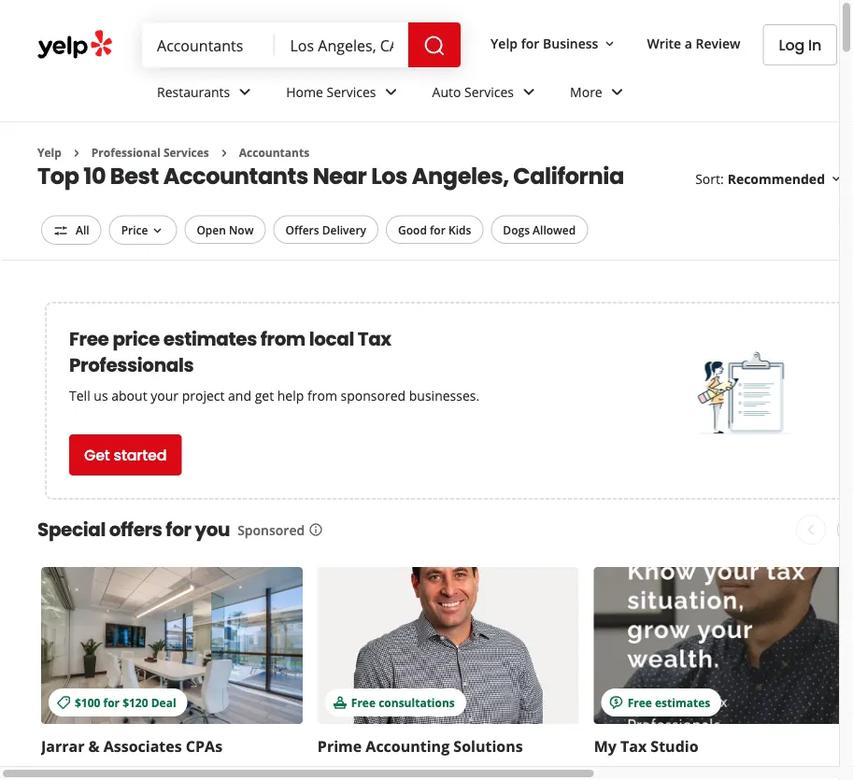 Task type: describe. For each thing, give the bounding box(es) containing it.
now
[[229, 222, 254, 237]]

10
[[83, 160, 106, 192]]

free estimates link
[[594, 567, 853, 724]]

good
[[398, 222, 427, 237]]

free for consultations
[[351, 695, 376, 710]]

us
[[94, 386, 108, 404]]

jarrar
[[41, 736, 85, 756]]

filters group
[[37, 215, 592, 245]]

services for home services
[[327, 83, 376, 101]]

for for $120
[[103, 695, 120, 710]]

my tax studio
[[594, 736, 699, 756]]

prime
[[318, 736, 362, 756]]

get
[[84, 445, 110, 466]]

sort:
[[696, 170, 724, 188]]

yelp for business
[[491, 34, 599, 52]]

prime accounting solutions link
[[318, 736, 523, 756]]

professional
[[91, 145, 161, 160]]

16 chevron down v2 image for price
[[150, 223, 165, 238]]

yelp link
[[37, 145, 62, 160]]

near
[[313, 160, 367, 192]]

a
[[685, 34, 693, 52]]

all
[[76, 222, 89, 237]]

free estimates
[[628, 695, 711, 710]]

$120
[[123, 695, 148, 710]]

offers
[[286, 222, 319, 237]]

good for kids button
[[386, 215, 484, 244]]

accountants link
[[239, 145, 310, 160]]

previous image
[[800, 519, 822, 541]]

professional services
[[91, 145, 209, 160]]

offers delivery button
[[273, 215, 379, 244]]

price
[[113, 326, 160, 352]]

cpas
[[186, 736, 223, 756]]

professionals
[[69, 352, 194, 378]]

offers
[[109, 517, 162, 543]]

and
[[228, 386, 251, 404]]

16 filter v2 image
[[53, 223, 68, 238]]

price
[[121, 222, 148, 237]]

for left you
[[166, 517, 191, 543]]

recommended button
[[728, 170, 844, 188]]

get
[[255, 386, 274, 404]]

restaurants link
[[142, 67, 271, 122]]

price button
[[109, 215, 177, 245]]

dogs allowed button
[[491, 215, 588, 244]]

deal
[[151, 695, 176, 710]]

allowed
[[533, 222, 576, 237]]

search image
[[424, 35, 446, 57]]

yelp for business button
[[483, 26, 625, 60]]

angeles,
[[412, 160, 509, 192]]

special
[[37, 517, 106, 543]]

dogs allowed
[[503, 222, 576, 237]]

$100
[[75, 695, 100, 710]]

$100 for $120 deal link
[[41, 567, 303, 724]]

home
[[286, 83, 323, 101]]

local
[[309, 326, 354, 352]]

dogs
[[503, 222, 530, 237]]

accountants up now
[[163, 160, 308, 192]]

my
[[594, 736, 617, 756]]

sponsored
[[341, 386, 406, 404]]

consultations
[[379, 695, 455, 710]]

16 free estimates v2 image
[[609, 696, 624, 710]]

associates
[[104, 736, 182, 756]]

offers delivery
[[286, 222, 366, 237]]

tell
[[69, 386, 90, 404]]

professional services link
[[91, 145, 209, 160]]

special offers for you
[[37, 517, 230, 543]]

studio
[[651, 736, 699, 756]]

business
[[543, 34, 599, 52]]

delivery
[[322, 222, 366, 237]]

restaurants
[[157, 83, 230, 101]]

auto services
[[432, 83, 514, 101]]

accounting
[[366, 736, 450, 756]]

home services
[[286, 83, 376, 101]]

for for business
[[521, 34, 540, 52]]



Task type: vqa. For each thing, say whether or not it's contained in the screenshot.
yes
no



Task type: locate. For each thing, give the bounding box(es) containing it.
free price estimates from local tax professionals tell us about your project and get help from sponsored businesses.
[[69, 326, 480, 404]]

started
[[114, 445, 167, 466]]

Find text field
[[157, 35, 260, 55]]

2 horizontal spatial services
[[465, 83, 514, 101]]

3 24 chevron down v2 image from the left
[[606, 81, 629, 103]]

1 horizontal spatial services
[[327, 83, 376, 101]]

none field up home services
[[290, 35, 394, 55]]

for left kids on the top of page
[[430, 222, 446, 237]]

for inside "button"
[[430, 222, 446, 237]]

2 horizontal spatial 24 chevron down v2 image
[[606, 81, 629, 103]]

prime accounting solutions
[[318, 736, 523, 756]]

tax right the local
[[358, 326, 391, 352]]

24 chevron down v2 image for more
[[606, 81, 629, 103]]

tax inside free price estimates from local tax professionals tell us about your project and get help from sponsored businesses.
[[358, 326, 391, 352]]

california
[[513, 160, 624, 192]]

yelp for yelp link
[[37, 145, 62, 160]]

none field the find
[[157, 35, 260, 55]]

16 chevron down v2 image right business
[[602, 36, 617, 51]]

yelp for yelp for business
[[491, 34, 518, 52]]

Near text field
[[290, 35, 394, 55]]

1 horizontal spatial none field
[[290, 35, 394, 55]]

0 vertical spatial 16 chevron down v2 image
[[602, 36, 617, 51]]

open
[[197, 222, 226, 237]]

for for kids
[[430, 222, 446, 237]]

1 vertical spatial estimates
[[655, 695, 711, 710]]

1 horizontal spatial from
[[307, 386, 337, 404]]

log
[[779, 35, 805, 56]]

project
[[182, 386, 225, 404]]

24 chevron down v2 image inside home services link
[[380, 81, 402, 103]]

open now
[[197, 222, 254, 237]]

16 chevron down v2 image right price
[[150, 223, 165, 238]]

1 vertical spatial 16 chevron down v2 image
[[829, 172, 844, 187]]

1 horizontal spatial 24 chevron down v2 image
[[380, 81, 402, 103]]

0 horizontal spatial from
[[261, 326, 306, 352]]

yelp inside button
[[491, 34, 518, 52]]

none field near
[[290, 35, 394, 55]]

yelp up business categories 'element'
[[491, 34, 518, 52]]

from right help
[[307, 386, 337, 404]]

&
[[88, 736, 100, 756]]

free
[[69, 326, 109, 352], [351, 695, 376, 710], [628, 695, 652, 710]]

estimates up project
[[163, 326, 257, 352]]

0 vertical spatial yelp
[[491, 34, 518, 52]]

for inside button
[[521, 34, 540, 52]]

sponsored
[[238, 521, 305, 539]]

in
[[809, 35, 822, 56]]

kids
[[449, 222, 471, 237]]

0 horizontal spatial tax
[[358, 326, 391, 352]]

1 horizontal spatial yelp
[[491, 34, 518, 52]]

0 horizontal spatial free
[[69, 326, 109, 352]]

write a review
[[647, 34, 741, 52]]

None field
[[157, 35, 260, 55], [290, 35, 394, 55]]

16 chevron right v2 image
[[217, 146, 232, 161]]

16 chevron down v2 image
[[602, 36, 617, 51], [829, 172, 844, 187], [150, 223, 165, 238]]

estimates inside free price estimates from local tax professionals tell us about your project and get help from sponsored businesses.
[[163, 326, 257, 352]]

recommended
[[728, 170, 825, 188]]

for left '$120'
[[103, 695, 120, 710]]

jarrar & associates cpas
[[41, 736, 223, 756]]

solutions
[[454, 736, 523, 756]]

home services link
[[271, 67, 417, 122]]

your
[[151, 386, 179, 404]]

2 horizontal spatial 16 chevron down v2 image
[[829, 172, 844, 187]]

open now button
[[185, 215, 266, 244]]

16 chevron right v2 image
[[69, 146, 84, 161]]

16 chevron down v2 image for recommended
[[829, 172, 844, 187]]

los
[[371, 160, 408, 192]]

estimates
[[163, 326, 257, 352], [655, 695, 711, 710]]

24 chevron down v2 image right restaurants
[[234, 81, 256, 103]]

1 horizontal spatial estimates
[[655, 695, 711, 710]]

0 horizontal spatial 24 chevron down v2 image
[[234, 81, 256, 103]]

you
[[195, 517, 230, 543]]

services left 16 chevron right v2 image
[[164, 145, 209, 160]]

24 chevron down v2 image left auto
[[380, 81, 402, 103]]

all button
[[41, 215, 102, 245]]

services for auto services
[[465, 83, 514, 101]]

0 horizontal spatial 16 chevron down v2 image
[[150, 223, 165, 238]]

for inside 'link'
[[103, 695, 120, 710]]

1 horizontal spatial 16 chevron down v2 image
[[602, 36, 617, 51]]

16 free consultations v2 image
[[333, 696, 348, 710]]

free price estimates from local tax professionals image
[[698, 348, 791, 441]]

more link
[[555, 67, 644, 122]]

help
[[277, 386, 304, 404]]

estimates up studio
[[655, 695, 711, 710]]

tax right my on the right bottom
[[621, 736, 647, 756]]

16 chevron down v2 image for yelp for business
[[602, 36, 617, 51]]

24 chevron down v2 image
[[234, 81, 256, 103], [380, 81, 402, 103], [606, 81, 629, 103]]

more
[[570, 83, 603, 101]]

0 horizontal spatial yelp
[[37, 145, 62, 160]]

my tax studio link
[[594, 736, 699, 756]]

1 vertical spatial from
[[307, 386, 337, 404]]

2 none field from the left
[[290, 35, 394, 55]]

None search field
[[142, 22, 465, 67]]

24 chevron down v2 image for restaurants
[[234, 81, 256, 103]]

yelp
[[491, 34, 518, 52], [37, 145, 62, 160]]

free consultations link
[[318, 567, 579, 724]]

log in link
[[763, 24, 838, 65]]

best
[[110, 160, 159, 192]]

free right 16 free estimates v2 image at the right of the page
[[628, 695, 652, 710]]

free inside free price estimates from local tax professionals tell us about your project and get help from sponsored businesses.
[[69, 326, 109, 352]]

auto services link
[[417, 67, 555, 122]]

log in
[[779, 35, 822, 56]]

24 chevron down v2 image inside more link
[[606, 81, 629, 103]]

0 horizontal spatial estimates
[[163, 326, 257, 352]]

2 24 chevron down v2 image from the left
[[380, 81, 402, 103]]

24 chevron down v2 image
[[518, 81, 540, 103]]

16 chevron down v2 image inside yelp for business button
[[602, 36, 617, 51]]

businesses.
[[409, 386, 480, 404]]

1 horizontal spatial free
[[351, 695, 376, 710]]

get started
[[84, 445, 167, 466]]

free consultations
[[351, 695, 455, 710]]

for left business
[[521, 34, 540, 52]]

business categories element
[[142, 67, 853, 122]]

16 info v2 image
[[309, 523, 324, 538]]

services
[[327, 83, 376, 101], [465, 83, 514, 101], [164, 145, 209, 160]]

0 horizontal spatial none field
[[157, 35, 260, 55]]

16 chevron down v2 image inside price dropdown button
[[150, 223, 165, 238]]

1 none field from the left
[[157, 35, 260, 55]]

write
[[647, 34, 682, 52]]

services left 24 chevron down v2 icon
[[465, 83, 514, 101]]

get started button
[[69, 434, 182, 476]]

2 horizontal spatial free
[[628, 695, 652, 710]]

about
[[111, 386, 147, 404]]

top 10 best accountants near los angeles, california
[[37, 160, 624, 192]]

1 vertical spatial tax
[[621, 736, 647, 756]]

yelp left 16 chevron right v2 icon
[[37, 145, 62, 160]]

write a review link
[[640, 26, 748, 60]]

1 vertical spatial yelp
[[37, 145, 62, 160]]

24 chevron down v2 image for home services
[[380, 81, 402, 103]]

16 chevron down v2 image inside recommended "popup button"
[[829, 172, 844, 187]]

24 chevron down v2 image inside 'restaurants' link
[[234, 81, 256, 103]]

0 vertical spatial tax
[[358, 326, 391, 352]]

services right home
[[327, 83, 376, 101]]

0 vertical spatial estimates
[[163, 326, 257, 352]]

1 24 chevron down v2 image from the left
[[234, 81, 256, 103]]

0 horizontal spatial services
[[164, 145, 209, 160]]

for
[[521, 34, 540, 52], [430, 222, 446, 237], [166, 517, 191, 543], [103, 695, 120, 710]]

accountants right 16 chevron right v2 image
[[239, 145, 310, 160]]

none field up restaurants
[[157, 35, 260, 55]]

1 horizontal spatial tax
[[621, 736, 647, 756]]

free for estimates
[[628, 695, 652, 710]]

2 vertical spatial 16 chevron down v2 image
[[150, 223, 165, 238]]

top
[[37, 160, 79, 192]]

free left the price
[[69, 326, 109, 352]]

services for professional services
[[164, 145, 209, 160]]

review
[[696, 34, 741, 52]]

$100 for $120 deal
[[75, 695, 176, 710]]

free right 16 free consultations v2 icon
[[351, 695, 376, 710]]

good for kids
[[398, 222, 471, 237]]

free for price
[[69, 326, 109, 352]]

from left the local
[[261, 326, 306, 352]]

24 chevron down v2 image right more
[[606, 81, 629, 103]]

jarrar & associates cpas link
[[41, 736, 223, 756]]

auto
[[432, 83, 461, 101]]

0 vertical spatial from
[[261, 326, 306, 352]]

16 chevron down v2 image right recommended
[[829, 172, 844, 187]]

16 deal v2 image
[[56, 696, 71, 710]]



